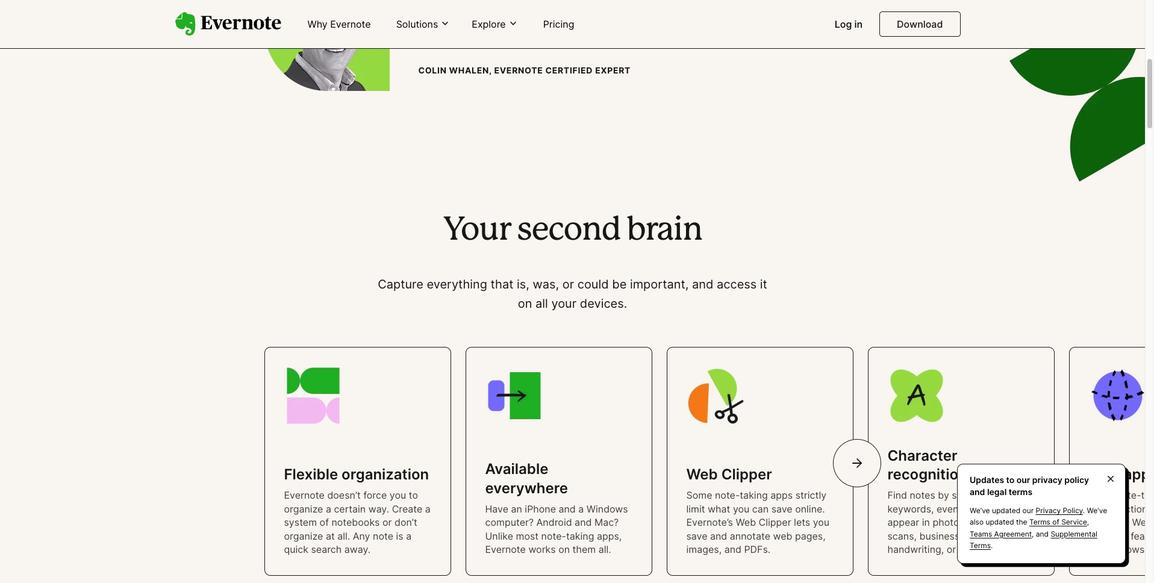 Task type: describe. For each thing, give the bounding box(es) containing it.
note- for clipper
[[715, 489, 740, 501]]

supplemental
[[1051, 529, 1098, 538]]

be
[[612, 277, 627, 292]]

don't
[[395, 516, 417, 528]]

on inside capture everything that is, was, or could be important, and access it on all your devices.
[[518, 296, 532, 311]]

that
[[491, 277, 514, 292]]

many
[[1089, 489, 1114, 501]]

our for privacy
[[1023, 506, 1034, 515]]

any
[[353, 530, 370, 542]]

search
[[311, 543, 342, 555]]

many note-tak
[[1089, 489, 1154, 555]]

solutions
[[396, 18, 438, 30]]

was,
[[533, 277, 559, 292]]

and left mac?
[[575, 516, 592, 528]]

solutions button
[[393, 17, 454, 31]]

some
[[687, 489, 712, 501]]

legal
[[987, 487, 1007, 497]]

0 vertical spatial save
[[772, 503, 793, 515]]

supplemental terms link
[[970, 529, 1098, 550]]

all. inside 'have an iphone and a windows computer? android and mac? unlike most note-taking apps, evernote works on them all.'
[[599, 543, 611, 555]]

character-recognition icon image
[[888, 367, 946, 425]]

terms of service link
[[1030, 518, 1087, 527]]

updated inside . we've also updated the
[[986, 518, 1014, 527]]

works
[[529, 543, 556, 555]]

android
[[537, 516, 572, 528]]

web for web clipper
[[687, 466, 718, 483]]

flexible organization
[[284, 466, 429, 483]]

1 horizontal spatial ,
[[1087, 518, 1089, 527]]

and down evernote's
[[710, 530, 727, 542]]

evernote inside evernote doesn't force you to organize a certain way. create a system of notebooks or don't organize at all. any note is a quick search away.
[[284, 489, 325, 501]]

. for .
[[991, 541, 993, 550]]

have an iphone and a windows computer? android and mac? unlike most note-taking apps, evernote works on them all.
[[485, 503, 628, 555]]

it
[[760, 277, 767, 292]]

what
[[708, 503, 730, 515]]

unlike
[[485, 530, 513, 542]]

and inside "terms of service , teams agreement , and"
[[1036, 529, 1049, 538]]

explore
[[472, 18, 506, 30]]

log in
[[835, 18, 863, 30]]

photos,
[[933, 516, 967, 528]]

capture everything that is, was, or could be important, and access it on all your devices.
[[378, 277, 767, 311]]

lets
[[794, 516, 810, 528]]

second
[[517, 216, 621, 246]]

terms
[[1009, 487, 1033, 497]]

certified
[[546, 65, 593, 76]]

strictly
[[796, 489, 827, 501]]

all. inside evernote doesn't force you to organize a certain way. create a system of notebooks or don't organize at all. any note is a quick search away.
[[338, 530, 350, 542]]

is
[[396, 530, 403, 542]]

system
[[284, 516, 317, 528]]

privacy
[[1036, 506, 1061, 515]]

to inside evernote doesn't force you to organize a certain way. create a system of notebooks or don't organize at all. any note is a quick search away.
[[409, 489, 418, 501]]

and inside 'updates to our privacy policy and legal terms'
[[970, 487, 985, 497]]

certain
[[334, 503, 366, 515]]

annotate
[[730, 530, 771, 542]]

and down 'annotate'
[[725, 543, 742, 555]]

1 vertical spatial save
[[687, 530, 708, 542]]

mac?
[[595, 516, 619, 528]]

colin whalen, evernote certified expert
[[418, 65, 631, 76]]

a inside 'have an iphone and a windows computer? android and mac? unlike most note-taking apps, evernote works on them all.'
[[579, 503, 584, 515]]

at
[[326, 530, 335, 542]]

notes
[[910, 489, 936, 501]]

on inside 'have an iphone and a windows computer? android and mac? unlike most note-taking apps, evernote works on them all.'
[[559, 543, 570, 555]]

terms inside supplemental terms
[[970, 541, 991, 550]]

cards,
[[963, 530, 991, 542]]

capture
[[378, 277, 423, 292]]

your
[[552, 296, 577, 311]]

access
[[717, 277, 757, 292]]

web appli
[[1089, 466, 1154, 483]]

note- inside 'have an iphone and a windows computer? android and mac? unlike most note-taking apps, evernote works on them all.'
[[541, 530, 566, 542]]

you inside evernote doesn't force you to organize a certain way. create a system of notebooks or don't organize at all. any note is a quick search away.
[[390, 489, 406, 501]]

evernote's
[[687, 516, 733, 528]]

them
[[573, 543, 596, 555]]

a down doesn't
[[326, 503, 331, 515]]

the inside find notes by searching for keywords, even if the words appear in photos, whiteboard scans, business cards, handwriting, or documents.
[[970, 503, 985, 515]]

create
[[392, 503, 423, 515]]

or inside capture everything that is, was, or could be important, and access it on all your devices.
[[563, 277, 574, 292]]

1 vertical spatial ,
[[1032, 529, 1034, 538]]

organization
[[342, 466, 429, 483]]

privacy policy link
[[1036, 506, 1083, 515]]

or inside evernote doesn't force you to organize a certain way. create a system of notebooks or don't organize at all. any note is a quick search away.
[[383, 516, 392, 528]]

apps,
[[597, 530, 622, 542]]

web inside the some note-taking apps strictly limit what you can save online. evernote's web clipper lets you save and annotate web pages, images, and pdfs.
[[736, 516, 756, 528]]

web clipper
[[687, 466, 772, 483]]

download
[[897, 18, 943, 30]]

notebooks
[[332, 516, 380, 528]]

appear
[[888, 516, 920, 528]]

everywhere
[[485, 479, 568, 497]]

devices.
[[580, 296, 627, 311]]

limit
[[687, 503, 705, 515]]

can
[[752, 503, 769, 515]]

clipper inside the some note-taking apps strictly limit what you can save online. evernote's web clipper lets you save and annotate web pages, images, and pdfs.
[[759, 516, 791, 528]]

evernote right whalen,
[[494, 65, 543, 76]]

to inside 'updates to our privacy policy and legal terms'
[[1006, 475, 1015, 485]]

colin
[[418, 65, 447, 76]]

whiteboard
[[970, 516, 1021, 528]]

a right create
[[425, 503, 431, 515]]

important,
[[630, 277, 689, 292]]

searching
[[952, 489, 996, 501]]

is,
[[517, 277, 529, 292]]

whalen,
[[449, 65, 492, 76]]

if
[[961, 503, 967, 515]]

everything
[[427, 277, 487, 292]]

log
[[835, 18, 852, 30]]

download link
[[880, 11, 961, 37]]

1 we've from the left
[[970, 506, 990, 515]]

of inside evernote doesn't force you to organize a certain way. create a system of notebooks or don't organize at all. any note is a quick search away.
[[320, 516, 329, 528]]

evernote right why
[[330, 18, 371, 30]]

note
[[373, 530, 393, 542]]

evernote inside 'have an iphone and a windows computer? android and mac? unlike most note-taking apps, evernote works on them all.'
[[485, 543, 526, 555]]



Task type: vqa. For each thing, say whether or not it's contained in the screenshot.
Supplemental
yes



Task type: locate. For each thing, give the bounding box(es) containing it.
save down apps
[[772, 503, 793, 515]]

of down privacy policy link
[[1053, 518, 1060, 527]]

to up terms
[[1006, 475, 1015, 485]]

policy
[[1063, 506, 1083, 515]]

all. right at
[[338, 530, 350, 542]]

on left them
[[559, 543, 570, 555]]

could
[[578, 277, 609, 292]]

terms down teams
[[970, 541, 991, 550]]

computer?
[[485, 516, 534, 528]]

a left 'windows' on the bottom
[[579, 503, 584, 515]]

quick
[[284, 543, 308, 555]]

we've inside . we've also updated the
[[1087, 506, 1107, 515]]

0 horizontal spatial terms
[[970, 541, 991, 550]]

save
[[772, 503, 793, 515], [687, 530, 708, 542]]

and down 'updates'
[[970, 487, 985, 497]]

you left can
[[733, 503, 750, 515]]

0 horizontal spatial note-
[[541, 530, 566, 542]]

our up "terms of service , teams agreement , and"
[[1023, 506, 1034, 515]]

note- down web appli
[[1116, 489, 1141, 501]]

away.
[[344, 543, 371, 555]]

apps
[[771, 489, 793, 501]]

way.
[[369, 503, 389, 515]]

0 horizontal spatial the
[[970, 503, 985, 515]]

1 vertical spatial you
[[733, 503, 750, 515]]

images,
[[687, 543, 722, 555]]

. for . we've also updated the
[[1083, 506, 1085, 515]]

clipper
[[722, 466, 772, 483], [759, 516, 791, 528]]

2 organize from the top
[[284, 530, 323, 542]]

evernote down flexible
[[284, 489, 325, 501]]

even
[[937, 503, 959, 515]]

0 vertical spatial the
[[970, 503, 985, 515]]

web up some on the right of page
[[687, 466, 718, 483]]

1 vertical spatial updated
[[986, 518, 1014, 527]]

and inside capture everything that is, was, or could be important, and access it on all your devices.
[[692, 277, 714, 292]]

1 horizontal spatial or
[[563, 277, 574, 292]]

force
[[364, 489, 387, 501]]

and up android
[[559, 503, 576, 515]]

you
[[390, 489, 406, 501], [733, 503, 750, 515], [813, 516, 830, 528]]

1 horizontal spatial taking
[[740, 489, 768, 501]]

and down . we've also updated the
[[1036, 529, 1049, 538]]

terms
[[1030, 518, 1051, 527], [970, 541, 991, 550]]

1 vertical spatial on
[[559, 543, 570, 555]]

the right if
[[970, 503, 985, 515]]

and
[[692, 277, 714, 292], [970, 487, 985, 497], [559, 503, 576, 515], [575, 516, 592, 528], [1036, 529, 1049, 538], [710, 530, 727, 542], [725, 543, 742, 555]]

expert
[[595, 65, 631, 76]]

everywhere icon image
[[485, 367, 543, 425]]

online.
[[795, 503, 825, 515]]

clipper up can
[[722, 466, 772, 483]]

0 vertical spatial updated
[[992, 506, 1021, 515]]

we've down many
[[1087, 506, 1107, 515]]

agreement
[[994, 529, 1032, 538]]

pages,
[[795, 530, 826, 542]]

1 vertical spatial or
[[383, 516, 392, 528]]

some note-taking apps strictly limit what you can save online. evernote's web clipper lets you save and annotate web pages, images, and pdfs.
[[687, 489, 830, 555]]

note- for appli
[[1116, 489, 1141, 501]]

our inside 'updates to our privacy policy and legal terms'
[[1017, 475, 1030, 485]]

0 horizontal spatial we've
[[970, 506, 990, 515]]

1 vertical spatial .
[[991, 541, 993, 550]]

and left access at the right top
[[692, 277, 714, 292]]

0 horizontal spatial or
[[383, 516, 392, 528]]

privacy
[[1033, 475, 1063, 485]]

1 horizontal spatial you
[[733, 503, 750, 515]]

0 vertical spatial ,
[[1087, 518, 1089, 527]]

evernote logo image
[[175, 12, 281, 36]]

have
[[485, 503, 508, 515]]

or up the your
[[563, 277, 574, 292]]

or inside find notes by searching for keywords, even if the words appear in photos, whiteboard scans, business cards, handwriting, or documents.
[[947, 543, 956, 555]]

available
[[485, 461, 548, 478]]

web up 'annotate'
[[736, 516, 756, 528]]

1 horizontal spatial all.
[[599, 543, 611, 555]]

in right log
[[855, 18, 863, 30]]

organize down system on the bottom of page
[[284, 530, 323, 542]]

taking up them
[[566, 530, 594, 542]]

words
[[988, 503, 1015, 515]]

0 horizontal spatial to
[[409, 489, 418, 501]]

2 we've from the left
[[1087, 506, 1107, 515]]

character recognition
[[888, 447, 967, 483]]

web
[[687, 466, 718, 483], [1089, 466, 1120, 483], [736, 516, 756, 528]]

you up pages,
[[813, 516, 830, 528]]

0 horizontal spatial ,
[[1032, 529, 1034, 538]]

note-
[[715, 489, 740, 501], [1116, 489, 1141, 501], [541, 530, 566, 542]]

flexible icon image
[[284, 367, 342, 425]]

our for privacy
[[1017, 475, 1030, 485]]

2 horizontal spatial you
[[813, 516, 830, 528]]

0 vertical spatial taking
[[740, 489, 768, 501]]

clipper up web
[[759, 516, 791, 528]]

0 horizontal spatial all.
[[338, 530, 350, 542]]

service
[[1062, 518, 1087, 527]]

a
[[326, 503, 331, 515], [425, 503, 431, 515], [579, 503, 584, 515], [406, 530, 412, 542]]

organize
[[284, 503, 323, 515], [284, 530, 323, 542]]

, up supplemental
[[1087, 518, 1089, 527]]

0 vertical spatial or
[[563, 277, 574, 292]]

keywords,
[[888, 503, 934, 515]]

appli
[[1124, 466, 1154, 483]]

the inside . we've also updated the
[[1016, 518, 1028, 527]]

in up business
[[922, 516, 930, 528]]

note- inside the some note-taking apps strictly limit what you can save online. evernote's web clipper lets you save and annotate web pages, images, and pdfs.
[[715, 489, 740, 501]]

taking inside 'have an iphone and a windows computer? android and mac? unlike most note-taking apps, evernote works on them all.'
[[566, 530, 594, 542]]

0 vertical spatial all.
[[338, 530, 350, 542]]

terms down the "privacy"
[[1030, 518, 1051, 527]]

0 vertical spatial .
[[1083, 506, 1085, 515]]

0 horizontal spatial web
[[687, 466, 718, 483]]

0 horizontal spatial .
[[991, 541, 993, 550]]

all.
[[338, 530, 350, 542], [599, 543, 611, 555]]

0 horizontal spatial save
[[687, 530, 708, 542]]

why evernote link
[[300, 13, 378, 36]]

windows
[[587, 503, 628, 515]]

1 vertical spatial to
[[409, 489, 418, 501]]

we've updated our privacy policy
[[970, 506, 1083, 515]]

note- down android
[[541, 530, 566, 542]]

.
[[1083, 506, 1085, 515], [991, 541, 993, 550]]

2 vertical spatial or
[[947, 543, 956, 555]]

business
[[920, 530, 960, 542]]

terms of service , teams agreement , and
[[970, 518, 1089, 538]]

find notes by searching for keywords, even if the words appear in photos, whiteboard scans, business cards, handwriting, or documents.
[[888, 489, 1021, 555]]

updates to our privacy policy and legal terms
[[970, 475, 1089, 497]]

0 horizontal spatial taking
[[566, 530, 594, 542]]

0 horizontal spatial you
[[390, 489, 406, 501]]

1 vertical spatial the
[[1016, 518, 1028, 527]]

1 vertical spatial taking
[[566, 530, 594, 542]]

supplemental terms
[[970, 529, 1098, 550]]

1 horizontal spatial .
[[1083, 506, 1085, 515]]

our up terms
[[1017, 475, 1030, 485]]

why
[[308, 18, 328, 30]]

1 horizontal spatial in
[[922, 516, 930, 528]]

note- up what
[[715, 489, 740, 501]]

. up "service"
[[1083, 506, 1085, 515]]

0 vertical spatial our
[[1017, 475, 1030, 485]]

0 vertical spatial on
[[518, 296, 532, 311]]

brain
[[627, 216, 702, 246]]

0 horizontal spatial in
[[855, 18, 863, 30]]

1 vertical spatial our
[[1023, 506, 1034, 515]]

. inside . we've also updated the
[[1083, 506, 1085, 515]]

for
[[999, 489, 1012, 501]]

0 vertical spatial clipper
[[722, 466, 772, 483]]

most
[[516, 530, 539, 542]]

1 horizontal spatial to
[[1006, 475, 1015, 485]]

we've up also
[[970, 506, 990, 515]]

0 vertical spatial organize
[[284, 503, 323, 515]]

. we've also updated the
[[970, 506, 1107, 527]]

1 horizontal spatial note-
[[715, 489, 740, 501]]

an
[[511, 503, 522, 515]]

of up at
[[320, 516, 329, 528]]

1 vertical spatial all.
[[599, 543, 611, 555]]

taking inside the some note-taking apps strictly limit what you can save online. evernote's web clipper lets you save and annotate web pages, images, and pdfs.
[[740, 489, 768, 501]]

terms inside "terms of service , teams agreement , and"
[[1030, 518, 1051, 527]]

taking
[[740, 489, 768, 501], [566, 530, 594, 542]]

evernote down unlike
[[485, 543, 526, 555]]

2 vertical spatial you
[[813, 516, 830, 528]]

save up images,
[[687, 530, 708, 542]]

updated up teams agreement link on the bottom of page
[[986, 518, 1014, 527]]

web-clipper icon image
[[687, 367, 744, 425]]

web
[[773, 530, 793, 542]]

0 horizontal spatial of
[[320, 516, 329, 528]]

on left all
[[518, 296, 532, 311]]

0 vertical spatial to
[[1006, 475, 1015, 485]]

you up create
[[390, 489, 406, 501]]

flexible
[[284, 466, 338, 483]]

all. down 'apps,'
[[599, 543, 611, 555]]

. down teams agreement link on the bottom of page
[[991, 541, 993, 550]]

a right is on the left bottom of the page
[[406, 530, 412, 542]]

web up many
[[1089, 466, 1120, 483]]

2 horizontal spatial note-
[[1116, 489, 1141, 501]]

in inside find notes by searching for keywords, even if the words appear in photos, whiteboard scans, business cards, handwriting, or documents.
[[922, 516, 930, 528]]

1 organize from the top
[[284, 503, 323, 515]]

1 vertical spatial organize
[[284, 530, 323, 542]]

1 vertical spatial clipper
[[759, 516, 791, 528]]

also
[[970, 518, 984, 527]]

the down we've updated our privacy policy
[[1016, 518, 1028, 527]]

pdfs.
[[744, 543, 771, 555]]

1 horizontal spatial terms
[[1030, 518, 1051, 527]]

1 horizontal spatial we've
[[1087, 506, 1107, 515]]

updated down for
[[992, 506, 1021, 515]]

of inside "terms of service , teams agreement , and"
[[1053, 518, 1060, 527]]

pricing
[[543, 18, 574, 30]]

1 horizontal spatial the
[[1016, 518, 1028, 527]]

0 horizontal spatial on
[[518, 296, 532, 311]]

our
[[1017, 475, 1030, 485], [1023, 506, 1034, 515]]

0 vertical spatial in
[[855, 18, 863, 30]]

1 horizontal spatial of
[[1053, 518, 1060, 527]]

1 vertical spatial terms
[[970, 541, 991, 550]]

documents.
[[959, 543, 1012, 555]]

1 horizontal spatial web
[[736, 516, 756, 528]]

in
[[855, 18, 863, 30], [922, 516, 930, 528]]

1 vertical spatial in
[[922, 516, 930, 528]]

, down . we've also updated the
[[1032, 529, 1034, 538]]

2 horizontal spatial or
[[947, 543, 956, 555]]

doesn't
[[327, 489, 361, 501]]

2 horizontal spatial web
[[1089, 466, 1120, 483]]

taking up can
[[740, 489, 768, 501]]

0 vertical spatial terms
[[1030, 518, 1051, 527]]

iphone
[[525, 503, 556, 515]]

to
[[1006, 475, 1015, 485], [409, 489, 418, 501]]

web for web appli
[[1089, 466, 1120, 483]]

to up create
[[409, 489, 418, 501]]

0 vertical spatial you
[[390, 489, 406, 501]]

why evernote
[[308, 18, 371, 30]]

note- inside many note-tak
[[1116, 489, 1141, 501]]

1 horizontal spatial save
[[772, 503, 793, 515]]

or down business
[[947, 543, 956, 555]]

web-app icon image
[[1089, 367, 1147, 425]]

1 horizontal spatial on
[[559, 543, 570, 555]]

organize up system on the bottom of page
[[284, 503, 323, 515]]

updates
[[970, 475, 1004, 485]]

or up note
[[383, 516, 392, 528]]

find
[[888, 489, 907, 501]]

tak
[[1141, 489, 1154, 501]]

scans,
[[888, 530, 917, 542]]



